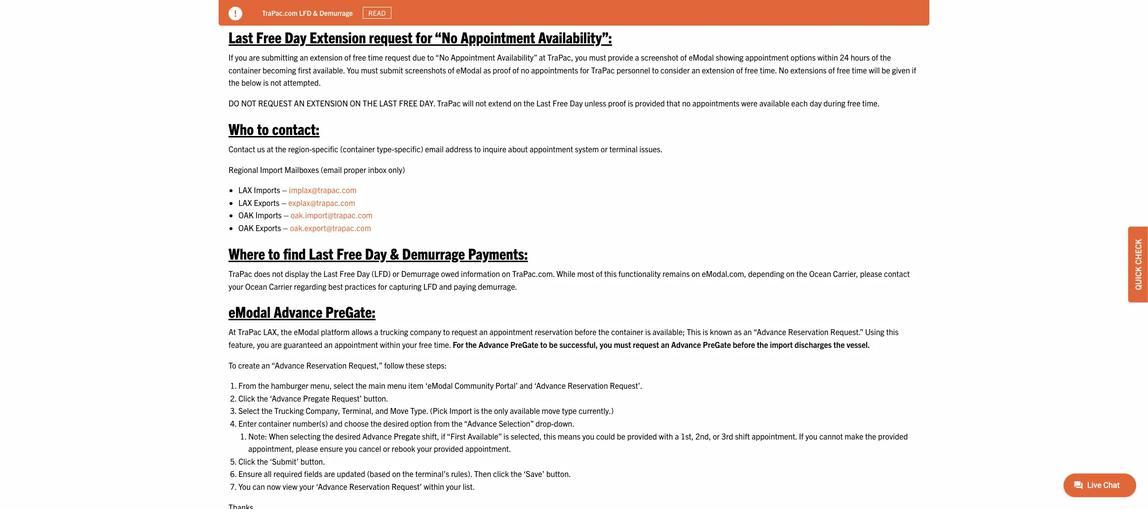 Task type: locate. For each thing, give the bounding box(es) containing it.
company
[[410, 328, 441, 337]]

means
[[558, 432, 580, 442]]

1 vertical spatial extension
[[702, 65, 735, 75]]

"advance up import
[[753, 328, 786, 337]]

0 vertical spatial lax
[[238, 185, 252, 195]]

for down availability":
[[580, 65, 589, 75]]

trapac.com.
[[512, 269, 555, 279]]

import
[[260, 165, 283, 175], [449, 406, 472, 416]]

carrier,
[[833, 269, 858, 279]]

discharges
[[795, 340, 832, 350]]

company,
[[306, 406, 340, 416]]

day
[[285, 27, 306, 46], [570, 98, 583, 108], [365, 244, 387, 263], [357, 269, 370, 279]]

0 vertical spatial no
[[521, 65, 529, 75]]

pregate up rebook
[[394, 432, 420, 442]]

0 vertical spatial if
[[229, 52, 233, 62]]

trapac inside at trapac lax, the emodal platform allows a trucking company to request an appointment reservation before the container is available; this is known as an "advance reservation request." using this feature, you are guaranteed an appointment within your free time.
[[238, 328, 261, 337]]

cannot
[[819, 432, 843, 442]]

trapac right day.
[[437, 98, 461, 108]]

within left 24
[[818, 52, 838, 62]]

as up extend
[[483, 65, 491, 75]]

trapac
[[591, 65, 615, 75], [437, 98, 461, 108], [229, 269, 252, 279], [238, 328, 261, 337]]

explax@trapac.com link
[[288, 198, 355, 208]]

who
[[229, 119, 254, 138]]

to up us
[[257, 119, 269, 138]]

is right this
[[703, 328, 708, 337]]

1 vertical spatial container
[[611, 328, 643, 337]]

contact us at the region-specific (container type-specific) email address to inquire about appointment system or terminal issues.
[[229, 144, 663, 154]]

only
[[494, 406, 508, 416]]

please down selecting
[[296, 444, 318, 454]]

request' down select
[[331, 394, 362, 404]]

last right extend
[[536, 98, 551, 108]]

of
[[344, 52, 351, 62], [680, 52, 687, 62], [872, 52, 878, 62], [448, 65, 454, 75], [512, 65, 519, 75], [736, 65, 743, 75], [828, 65, 835, 75], [596, 269, 602, 279]]

proof down availability" at left top
[[493, 65, 511, 75]]

1 horizontal spatial if
[[912, 65, 916, 75]]

type
[[562, 406, 577, 416]]

on inside from the hamburger menu, select the main menu item 'emodal community portal' and 'advance reservation request'. click the 'advance pregate request' button. select the trucking company, terminal, and move type. (pick import is the only available move type currently.) enter container number(s) and choose the desired option from the "advance selection" drop-down. note: when selecting the desired advance pregate shift, if "first available" is selected, this means you could be provided with a 1st, 2nd, or 3rd shift appointment. if you cannot make the provided appointment, please ensure you cancel or rebook your provided appointment. click the 'submit' button. ensure all required fields are updated (based on the terminal's rules). then click the 'save' button. you can now view your 'advance reservation request' within your list.
[[392, 470, 401, 480]]

rules).
[[451, 470, 472, 480]]

1 vertical spatial no
[[682, 98, 691, 108]]

import right (pick at left bottom
[[449, 406, 472, 416]]

exports
[[254, 198, 280, 208], [255, 223, 281, 233]]

provided right make on the bottom right of the page
[[878, 432, 908, 442]]

within down trucking in the bottom left of the page
[[380, 340, 400, 350]]

0 horizontal spatial ocean
[[245, 282, 267, 291]]

you inside if you are submitting an extension of free time request due to "no appointment availability" at trapac, you must provide a screenshot of emodal showing appointment options within 24 hours of the container becoming first available. you must submit screenshots of emodal as proof of no appointments for trapac personnel to consider an extension of free time. no extensions of free time will be given if the below is not attempted.
[[347, 65, 359, 75]]

terminal's
[[415, 470, 449, 480]]

2 vertical spatial 'advance
[[316, 482, 347, 492]]

1 vertical spatial please
[[296, 444, 318, 454]]

0 vertical spatial imports
[[254, 185, 280, 195]]

demurrage inside trapac does not display the last free day (lfd) or demurrage owed information on trapac.com. while most of this functionality remains on emodal.com, depending on the ocean carrier, please contact your ocean carrier regarding best practices for capturing lfd and paying demurrage.
[[401, 269, 439, 279]]

1 horizontal spatial this
[[604, 269, 617, 279]]

must
[[589, 52, 606, 62], [361, 65, 378, 75], [614, 340, 631, 350]]

1 click from the top
[[238, 394, 255, 404]]

not inside trapac does not display the last free day (lfd) or demurrage owed information on trapac.com. while most of this functionality remains on emodal.com, depending on the ocean carrier, please contact your ocean carrier regarding best practices for capturing lfd and paying demurrage.
[[272, 269, 283, 279]]

make
[[845, 432, 863, 442]]

of right 'screenshots' at the left top of page
[[448, 65, 454, 75]]

you left 'cancel' on the bottom left of page
[[345, 444, 357, 454]]

quick check link
[[1128, 227, 1148, 303]]

1 vertical spatial "advance
[[271, 361, 304, 371]]

pregate
[[303, 394, 330, 404], [394, 432, 420, 442]]

"first
[[447, 432, 466, 442]]

within inside at trapac lax, the emodal platform allows a trucking company to request an appointment reservation before the container is available; this is known as an "advance reservation request." using this feature, you are guaranteed an appointment within your free time.
[[380, 340, 400, 350]]

proper
[[344, 165, 366, 175]]

not inside if you are submitting an extension of free time request due to "no appointment availability" at trapac, you must provide a screenshot of emodal showing appointment options within 24 hours of the container becoming first available. you must submit screenshots of emodal as proof of no appointments for trapac personnel to consider an extension of free time. no extensions of free time will be given if the below is not attempted.
[[270, 78, 281, 88]]

payments:
[[468, 244, 528, 263]]

0 vertical spatial within
[[818, 52, 838, 62]]

click up ensure
[[238, 457, 255, 467]]

2 vertical spatial button.
[[546, 470, 571, 480]]

within down terminal's
[[424, 482, 444, 492]]

"advance up hamburger
[[271, 361, 304, 371]]

0 horizontal spatial this
[[544, 432, 556, 442]]

0 vertical spatial this
[[604, 269, 617, 279]]

a
[[635, 52, 639, 62], [374, 328, 378, 337], [675, 432, 679, 442]]

you down ensure
[[238, 482, 251, 492]]

as
[[483, 65, 491, 75], [734, 328, 742, 337]]

to right company
[[443, 328, 450, 337]]

container inside at trapac lax, the emodal platform allows a trucking company to request an appointment reservation before the container is available; this is known as an "advance reservation request." using this feature, you are guaranteed an appointment within your free time.
[[611, 328, 643, 337]]

container up below
[[229, 65, 261, 75]]

proof right unless
[[608, 98, 626, 108]]

this down "drop-"
[[544, 432, 556, 442]]

available
[[759, 98, 789, 108], [510, 406, 540, 416]]

1 vertical spatial oak
[[238, 223, 254, 233]]

pregate down known
[[703, 340, 731, 350]]

trapac down provide
[[591, 65, 615, 75]]

1 horizontal spatial must
[[589, 52, 606, 62]]

1 vertical spatial within
[[380, 340, 400, 350]]

emodal up guaranteed
[[294, 328, 319, 337]]

follow
[[384, 361, 404, 371]]

1 oak from the top
[[238, 210, 254, 220]]

0 vertical spatial at
[[539, 52, 546, 62]]

time. inside at trapac lax, the emodal platform allows a trucking company to request an appointment reservation before the container is available; this is known as an "advance reservation request." using this feature, you are guaranteed an appointment within your free time.
[[434, 340, 451, 350]]

2 horizontal spatial within
[[818, 52, 838, 62]]

demurrage.
[[478, 282, 517, 291]]

request up for
[[452, 328, 477, 337]]

1 horizontal spatial you
[[347, 65, 359, 75]]

0 horizontal spatial proof
[[493, 65, 511, 75]]

2 lax from the top
[[238, 198, 252, 208]]

as right known
[[734, 328, 742, 337]]

2 horizontal spatial are
[[324, 470, 335, 480]]

showing
[[716, 52, 744, 62]]

0 horizontal spatial a
[[374, 328, 378, 337]]

request up 'submit'
[[385, 52, 411, 62]]

0 vertical spatial as
[[483, 65, 491, 75]]

0 vertical spatial will
[[869, 65, 880, 75]]

is up for the advance pregate to be successful, you must request an advance pregate before the import discharges the vessel.
[[645, 328, 651, 337]]

–
[[282, 185, 287, 195], [281, 198, 287, 208], [284, 210, 289, 220], [283, 223, 288, 233]]

oak
[[238, 210, 254, 220], [238, 223, 254, 233]]

menu,
[[310, 381, 332, 391]]

1 horizontal spatial import
[[449, 406, 472, 416]]

of right most
[[596, 269, 602, 279]]

1 horizontal spatial please
[[860, 269, 882, 279]]

last
[[229, 27, 253, 46], [536, 98, 551, 108], [309, 244, 333, 263], [323, 269, 338, 279]]

are right fields
[[324, 470, 335, 480]]

2 horizontal spatial time.
[[862, 98, 880, 108]]

appointment. right shift
[[752, 432, 797, 442]]

read
[[368, 8, 386, 17]]

2 oak from the top
[[238, 223, 254, 233]]

selected,
[[511, 432, 542, 442]]

type-
[[377, 144, 394, 154]]

select
[[238, 406, 260, 416]]

0 vertical spatial appointments
[[531, 65, 578, 75]]

0 horizontal spatial pregate
[[510, 340, 538, 350]]

0 horizontal spatial are
[[249, 52, 260, 62]]

extension down showing
[[702, 65, 735, 75]]

lax imports – implax@trapac.com lax exports – explax@trapac.com oak imports – oak.import@trapac.com oak exports – oak.export@trapac.com
[[238, 185, 374, 233]]

are inside at trapac lax, the emodal platform allows a trucking company to request an appointment reservation before the container is available; this is known as an "advance reservation request." using this feature, you are guaranteed an appointment within your free time.
[[271, 340, 282, 350]]

no
[[521, 65, 529, 75], [682, 98, 691, 108]]

consider
[[661, 65, 690, 75]]

will
[[869, 65, 880, 75], [463, 98, 474, 108]]

available;
[[653, 328, 685, 337]]

this inside at trapac lax, the emodal platform allows a trucking company to request an appointment reservation before the container is available; this is known as an "advance reservation request." using this feature, you are guaranteed an appointment within your free time.
[[886, 328, 899, 337]]

options
[[791, 52, 816, 62]]

type.
[[410, 406, 428, 416]]

0 horizontal spatial please
[[296, 444, 318, 454]]

0 vertical spatial time.
[[760, 65, 777, 75]]

0 horizontal spatial "advance
[[271, 361, 304, 371]]

trapac.com lfd & demurrage
[[262, 8, 353, 17]]

be inside from the hamburger menu, select the main menu item 'emodal community portal' and 'advance reservation request'. click the 'advance pregate request' button. select the trucking company, terminal, and move type. (pick import is the only available move type currently.) enter container number(s) and choose the desired option from the "advance selection" drop-down. note: when selecting the desired advance pregate shift, if "first available" is selected, this means you could be provided with a 1st, 2nd, or 3rd shift appointment. if you cannot make the provided appointment, please ensure you cancel or rebook your provided appointment. click the 'submit' button. ensure all required fields are updated (based on the terminal's rules). then click the 'save' button. you can now view your 'advance reservation request' within your list.
[[617, 432, 625, 442]]

within inside if you are submitting an extension of free time request due to "no appointment availability" at trapac, you must provide a screenshot of emodal showing appointment options within 24 hours of the container becoming first available. you must submit screenshots of emodal as proof of no appointments for trapac personnel to consider an extension of free time. no extensions of free time will be given if the below is not attempted.
[[818, 52, 838, 62]]

1 lax from the top
[[238, 185, 252, 195]]

free down oak.export@trapac.com
[[337, 244, 362, 263]]

lfd inside trapac does not display the last free day (lfd) or demurrage owed information on trapac.com. while most of this functionality remains on emodal.com, depending on the ocean carrier, please contact your ocean carrier regarding best practices for capturing lfd and paying demurrage.
[[423, 282, 437, 291]]

ocean down does
[[245, 282, 267, 291]]

0 vertical spatial a
[[635, 52, 639, 62]]

this inside from the hamburger menu, select the main menu item 'emodal community portal' and 'advance reservation request'. click the 'advance pregate request' button. select the trucking company, terminal, and move type. (pick import is the only available move type currently.) enter container number(s) and choose the desired option from the "advance selection" drop-down. note: when selecting the desired advance pregate shift, if "first available" is selected, this means you could be provided with a 1st, 2nd, or 3rd shift appointment. if you cannot make the provided appointment, please ensure you cancel or rebook your provided appointment. click the 'submit' button. ensure all required fields are updated (based on the terminal's rules). then click the 'save' button. you can now view your 'advance reservation request' within your list.
[[544, 432, 556, 442]]

becoming
[[263, 65, 296, 75]]

1 horizontal spatial "advance
[[464, 419, 497, 429]]

you
[[347, 65, 359, 75], [238, 482, 251, 492]]

please right carrier,
[[860, 269, 882, 279]]

you inside from the hamburger menu, select the main menu item 'emodal community portal' and 'advance reservation request'. click the 'advance pregate request' button. select the trucking company, terminal, and move type. (pick import is the only available move type currently.) enter container number(s) and choose the desired option from the "advance selection" drop-down. note: when selecting the desired advance pregate shift, if "first available" is selected, this means you could be provided with a 1st, 2nd, or 3rd shift appointment. if you cannot make the provided appointment, please ensure you cancel or rebook your provided appointment. click the 'submit' button. ensure all required fields are updated (based on the terminal's rules). then click the 'save' button. you can now view your 'advance reservation request' within your list.
[[238, 482, 251, 492]]

appointment. down available"
[[465, 444, 511, 454]]

0 vertical spatial proof
[[493, 65, 511, 75]]

1 vertical spatial a
[[374, 328, 378, 337]]

no down availability" at left top
[[521, 65, 529, 75]]

0 vertical spatial click
[[238, 394, 255, 404]]

1 horizontal spatial available
[[759, 98, 789, 108]]

1 vertical spatial for
[[580, 65, 589, 75]]

at
[[229, 328, 236, 337]]

inbox
[[368, 165, 387, 175]]

trapac inside if you are submitting an extension of free time request due to "no appointment availability" at trapac, you must provide a screenshot of emodal showing appointment options within 24 hours of the container becoming first available. you must submit screenshots of emodal as proof of no appointments for trapac personnel to consider an extension of free time. no extensions of free time will be given if the below is not attempted.
[[591, 65, 615, 75]]

lfd right trapac.com
[[299, 8, 312, 17]]

0 vertical spatial button.
[[364, 394, 388, 404]]

time. left no
[[760, 65, 777, 75]]

for up due
[[416, 27, 432, 46]]

0 horizontal spatial before
[[575, 328, 597, 337]]

free down 24
[[837, 65, 850, 75]]

demurrage up the owed
[[402, 244, 465, 263]]

appointment
[[461, 27, 535, 46], [451, 52, 495, 62]]

portal'
[[496, 381, 518, 391]]

appointment up no
[[745, 52, 789, 62]]

1 horizontal spatial button.
[[364, 394, 388, 404]]

practices
[[345, 282, 376, 291]]

1 horizontal spatial desired
[[383, 419, 409, 429]]

1 vertical spatial time
[[852, 65, 867, 75]]

or left 3rd
[[713, 432, 720, 442]]

button. right 'save'
[[546, 470, 571, 480]]

2 vertical spatial are
[[324, 470, 335, 480]]

exports down regional
[[254, 198, 280, 208]]

2 vertical spatial for
[[378, 282, 387, 291]]

0 vertical spatial not
[[270, 78, 281, 88]]

2 horizontal spatial button.
[[546, 470, 571, 480]]

provided
[[635, 98, 665, 108], [627, 432, 657, 442], [878, 432, 908, 442], [434, 444, 464, 454]]

1 vertical spatial proof
[[608, 98, 626, 108]]

1 vertical spatial available
[[510, 406, 540, 416]]

of up consider
[[680, 52, 687, 62]]

container
[[229, 65, 261, 75], [611, 328, 643, 337], [258, 419, 291, 429]]

imports up the where
[[255, 210, 282, 220]]

pregate down reservation
[[510, 340, 538, 350]]

2 horizontal spatial this
[[886, 328, 899, 337]]

can
[[253, 482, 265, 492]]

address
[[445, 144, 472, 154]]

0 vertical spatial be
[[882, 65, 890, 75]]

trapac up feature, at the left bottom
[[238, 328, 261, 337]]

1 horizontal spatial 'advance
[[316, 482, 347, 492]]

advance
[[274, 302, 322, 321], [479, 340, 509, 350], [671, 340, 701, 350], [362, 432, 392, 442]]

extension up available.
[[310, 52, 343, 62]]

0 horizontal spatial time.
[[434, 340, 451, 350]]

functionality
[[619, 269, 661, 279]]

attempted.
[[283, 78, 321, 88]]

these
[[406, 361, 424, 371]]

1 horizontal spatial will
[[869, 65, 880, 75]]

option
[[410, 419, 432, 429]]

reservation inside at trapac lax, the emodal platform allows a trucking company to request an appointment reservation before the container is available; this is known as an "advance reservation request." using this feature, you are guaranteed an appointment within your free time.
[[788, 328, 829, 337]]

free left unless
[[553, 98, 568, 108]]

1 vertical spatial at
[[267, 144, 273, 154]]

of down availability" at left top
[[512, 65, 519, 75]]

on
[[350, 98, 361, 108]]

2 vertical spatial "advance
[[464, 419, 497, 429]]

during
[[824, 98, 845, 108]]

available.
[[313, 65, 345, 75]]

lax
[[238, 185, 252, 195], [238, 198, 252, 208]]

request inside if you are submitting an extension of free time request due to "no appointment availability" at trapac, you must provide a screenshot of emodal showing appointment options within 24 hours of the container becoming first available. you must submit screenshots of emodal as proof of no appointments for trapac personnel to consider an extension of free time. no extensions of free time will be given if the below is not attempted.
[[385, 52, 411, 62]]

vessel.
[[847, 340, 870, 350]]

2 horizontal spatial "advance
[[753, 328, 786, 337]]

0 vertical spatial before
[[575, 328, 597, 337]]

for down "(lfd)"
[[378, 282, 387, 291]]

item
[[408, 381, 424, 391]]

ocean left carrier,
[[809, 269, 831, 279]]

0 vertical spatial request'
[[331, 394, 362, 404]]

will down hours
[[869, 65, 880, 75]]

from the hamburger menu, select the main menu item 'emodal community portal' and 'advance reservation request'. click the 'advance pregate request' button. select the trucking company, terminal, and move type. (pick import is the only available move type currently.) enter container number(s) and choose the desired option from the "advance selection" drop-down. note: when selecting the desired advance pregate shift, if "first available" is selected, this means you could be provided with a 1st, 2nd, or 3rd shift appointment. if you cannot make the provided appointment, please ensure you cancel or rebook your provided appointment. click the 'submit' button. ensure all required fields are updated (based on the terminal's rules). then click the 'save' button. you can now view your 'advance reservation request' within your list.
[[238, 381, 908, 492]]

down.
[[554, 419, 575, 429]]

you right available.
[[347, 65, 359, 75]]

2 horizontal spatial for
[[580, 65, 589, 75]]

0 horizontal spatial will
[[463, 98, 474, 108]]

or right "(lfd)"
[[393, 269, 399, 279]]

depending
[[748, 269, 784, 279]]

an down platform
[[324, 340, 333, 350]]

solid image
[[229, 7, 242, 21]]

1 vertical spatial lax
[[238, 198, 252, 208]]

currently.)
[[579, 406, 614, 416]]

lfd right capturing
[[423, 282, 437, 291]]

1 horizontal spatial lfd
[[423, 282, 437, 291]]

are inside from the hamburger menu, select the main menu item 'emodal community portal' and 'advance reservation request'. click the 'advance pregate request' button. select the trucking company, terminal, and move type. (pick import is the only available move type currently.) enter container number(s) and choose the desired option from the "advance selection" drop-down. note: when selecting the desired advance pregate shift, if "first available" is selected, this means you could be provided with a 1st, 2nd, or 3rd shift appointment. if you cannot make the provided appointment, please ensure you cancel or rebook your provided appointment. click the 'submit' button. ensure all required fields are updated (based on the terminal's rules). then click the 'save' button. you can now view your 'advance reservation request' within your list.
[[324, 470, 335, 480]]

0 horizontal spatial &
[[313, 8, 318, 17]]

0 horizontal spatial desired
[[335, 432, 361, 442]]

1 vertical spatial ocean
[[245, 282, 267, 291]]

if right shift,
[[441, 432, 445, 442]]

issues.
[[639, 144, 663, 154]]

"advance
[[753, 328, 786, 337], [271, 361, 304, 371], [464, 419, 497, 429]]

0 vertical spatial are
[[249, 52, 260, 62]]

'advance up trucking
[[270, 394, 301, 404]]

this inside trapac does not display the last free day (lfd) or demurrage owed information on trapac.com. while most of this functionality remains on emodal.com, depending on the ocean carrier, please contact your ocean carrier regarding best practices for capturing lfd and paying demurrage.
[[604, 269, 617, 279]]

2 vertical spatial a
[[675, 432, 679, 442]]

1 vertical spatial appointment.
[[465, 444, 511, 454]]

'advance up the "move"
[[534, 381, 566, 391]]

not left extend
[[475, 98, 486, 108]]

1 horizontal spatial if
[[799, 432, 804, 442]]

available"
[[468, 432, 502, 442]]

are left submitting on the top left of page
[[249, 52, 260, 62]]

before
[[575, 328, 597, 337], [733, 340, 755, 350]]

pregate:
[[326, 302, 376, 321]]

0 horizontal spatial import
[[260, 165, 283, 175]]

1 vertical spatial if
[[799, 432, 804, 442]]

your down trucking in the bottom left of the page
[[402, 340, 417, 350]]

to right due
[[427, 52, 434, 62]]

please
[[860, 269, 882, 279], [296, 444, 318, 454]]

advance up 'cancel' on the bottom left of page
[[362, 432, 392, 442]]

1 horizontal spatial appointment.
[[752, 432, 797, 442]]

no right "that"
[[682, 98, 691, 108]]

not down "becoming"
[[270, 78, 281, 88]]

available right were
[[759, 98, 789, 108]]

not
[[241, 98, 256, 108]]

0 vertical spatial desired
[[383, 419, 409, 429]]

if inside from the hamburger menu, select the main menu item 'emodal community portal' and 'advance reservation request'. click the 'advance pregate request' button. select the trucking company, terminal, and move type. (pick import is the only available move type currently.) enter container number(s) and choose the desired option from the "advance selection" drop-down. note: when selecting the desired advance pregate shift, if "first available" is selected, this means you could be provided with a 1st, 2nd, or 3rd shift appointment. if you cannot make the provided appointment, please ensure you cancel or rebook your provided appointment. click the 'submit' button. ensure all required fields are updated (based on the terminal's rules). then click the 'save' button. you can now view your 'advance reservation request' within your list.
[[441, 432, 445, 442]]

0 vertical spatial lfd
[[299, 8, 312, 17]]

time
[[368, 52, 383, 62], [852, 65, 867, 75]]

is right below
[[263, 78, 269, 88]]

advance inside from the hamburger menu, select the main menu item 'emodal community portal' and 'advance reservation request'. click the 'advance pregate request' button. select the trucking company, terminal, and move type. (pick import is the only available move type currently.) enter container number(s) and choose the desired option from the "advance selection" drop-down. note: when selecting the desired advance pregate shift, if "first available" is selected, this means you could be provided with a 1st, 2nd, or 3rd shift appointment. if you cannot make the provided appointment, please ensure you cancel or rebook your provided appointment. click the 'submit' button. ensure all required fields are updated (based on the terminal's rules). then click the 'save' button. you can now view your 'advance reservation request' within your list.
[[362, 432, 392, 442]]

2 pregate from the left
[[703, 340, 731, 350]]

personnel
[[617, 65, 650, 75]]

provided left 'with'
[[627, 432, 657, 442]]

0 horizontal spatial appointments
[[531, 65, 578, 75]]

2 vertical spatial be
[[617, 432, 625, 442]]

your down the where
[[229, 282, 243, 291]]

(lfd)
[[372, 269, 391, 279]]

1 vertical spatial desired
[[335, 432, 361, 442]]

last up best at the left bottom of the page
[[323, 269, 338, 279]]

day up "practices"
[[357, 269, 370, 279]]

0 horizontal spatial available
[[510, 406, 540, 416]]

no inside if you are submitting an extension of free time request due to "no appointment availability" at trapac, you must provide a screenshot of emodal showing appointment options within 24 hours of the container becoming first available. you must submit screenshots of emodal as proof of no appointments for trapac personnel to consider an extension of free time. no extensions of free time will be given if the below is not attempted.
[[521, 65, 529, 75]]

request inside at trapac lax, the emodal platform allows a trucking company to request an appointment reservation before the container is available; this is known as an "advance reservation request." using this feature, you are guaranteed an appointment within your free time.
[[452, 328, 477, 337]]

be inside if you are submitting an extension of free time request due to "no appointment availability" at trapac, you must provide a screenshot of emodal showing appointment options within 24 hours of the container becoming first available. you must submit screenshots of emodal as proof of no appointments for trapac personnel to consider an extension of free time. no extensions of free time will be given if the below is not attempted.
[[882, 65, 890, 75]]

click
[[493, 470, 509, 480]]

0 vertical spatial if
[[912, 65, 916, 75]]

0 vertical spatial for
[[416, 27, 432, 46]]



Task type: describe. For each thing, give the bounding box(es) containing it.
number(s)
[[293, 419, 328, 429]]

and down company,
[[330, 419, 343, 429]]

1 vertical spatial &
[[390, 244, 399, 263]]

time. inside if you are submitting an extension of free time request due to "no appointment availability" at trapac, you must provide a screenshot of emodal showing appointment options within 24 hours of the container becoming first available. you must submit screenshots of emodal as proof of no appointments for trapac personnel to consider an extension of free time. no extensions of free time will be given if the below is not attempted.
[[760, 65, 777, 75]]

on right remains
[[692, 269, 700, 279]]

submit
[[380, 65, 403, 75]]

unless
[[585, 98, 606, 108]]

while
[[557, 269, 575, 279]]

proof inside if you are submitting an extension of free time request due to "no appointment availability" at trapac, you must provide a screenshot of emodal showing appointment options within 24 hours of the container becoming first available. you must submit screenshots of emodal as proof of no appointments for trapac personnel to consider an extension of free time. no extensions of free time will be given if the below is not attempted.
[[493, 65, 511, 75]]

free inside trapac does not display the last free day (lfd) or demurrage owed information on trapac.com. while most of this functionality remains on emodal.com, depending on the ocean carrier, please contact your ocean carrier regarding best practices for capturing lfd and paying demurrage.
[[340, 269, 355, 279]]

you left could
[[582, 432, 594, 442]]

now
[[267, 482, 281, 492]]

if inside if you are submitting an extension of free time request due to "no appointment availability" at trapac, you must provide a screenshot of emodal showing appointment options within 24 hours of the container becoming first available. you must submit screenshots of emodal as proof of no appointments for trapac personnel to consider an extension of free time. no extensions of free time will be given if the below is not attempted.
[[912, 65, 916, 75]]

shift,
[[422, 432, 439, 442]]

appointment inside if you are submitting an extension of free time request due to "no appointment availability" at trapac, you must provide a screenshot of emodal showing appointment options within 24 hours of the container becoming first available. you must submit screenshots of emodal as proof of no appointments for trapac personnel to consider an extension of free time. no extensions of free time will be given if the below is not attempted.
[[745, 52, 789, 62]]

1 horizontal spatial no
[[682, 98, 691, 108]]

an right create
[[262, 361, 270, 371]]

0 vertical spatial &
[[313, 8, 318, 17]]

on up demurrage.
[[502, 269, 510, 279]]

24
[[840, 52, 849, 62]]

trapac inside trapac does not display the last free day (lfd) or demurrage owed information on trapac.com. while most of this functionality remains on emodal.com, depending on the ocean carrier, please contact your ocean carrier regarding best practices for capturing lfd and paying demurrage.
[[229, 269, 252, 279]]

for inside trapac does not display the last free day (lfd) or demurrage owed information on trapac.com. while most of this functionality remains on emodal.com, depending on the ocean carrier, please contact your ocean carrier regarding best practices for capturing lfd and paying demurrage.
[[378, 282, 387, 291]]

advance down this
[[671, 340, 701, 350]]

you right trapac,
[[575, 52, 587, 62]]

2 horizontal spatial 'advance
[[534, 381, 566, 391]]

find
[[283, 244, 306, 263]]

on right extend
[[513, 98, 522, 108]]

1 pregate from the left
[[510, 340, 538, 350]]

extension
[[310, 27, 366, 46]]

0 vertical spatial appointment
[[461, 27, 535, 46]]

1 vertical spatial request'
[[391, 482, 422, 492]]

an down demurrage.
[[479, 328, 488, 337]]

oak.export@trapac.com
[[290, 223, 371, 233]]

given
[[892, 65, 910, 75]]

to
[[229, 361, 236, 371]]

at inside if you are submitting an extension of free time request due to "no appointment availability" at trapac, you must provide a screenshot of emodal showing appointment options within 24 hours of the container becoming first available. you must submit screenshots of emodal as proof of no appointments for trapac personnel to consider an extension of free time. no extensions of free time will be given if the below is not attempted.
[[539, 52, 546, 62]]

1 horizontal spatial proof
[[608, 98, 626, 108]]

(based
[[367, 470, 390, 480]]

advance right for
[[479, 340, 509, 350]]

please inside trapac does not display the last free day (lfd) or demurrage owed information on trapac.com. while most of this functionality remains on emodal.com, depending on the ocean carrier, please contact your ocean carrier regarding best practices for capturing lfd and paying demurrage.
[[860, 269, 882, 279]]

1 vertical spatial not
[[475, 98, 486, 108]]

and right portal'
[[520, 381, 533, 391]]

import
[[770, 340, 793, 350]]

a inside from the hamburger menu, select the main menu item 'emodal community portal' and 'advance reservation request'. click the 'advance pregate request' button. select the trucking company, terminal, and move type. (pick import is the only available move type currently.) enter container number(s) and choose the desired option from the "advance selection" drop-down. note: when selecting the desired advance pregate shift, if "first available" is selected, this means you could be provided with a 1st, 2nd, or 3rd shift appointment. if you cannot make the provided appointment, please ensure you cancel or rebook your provided appointment. click the 'submit' button. ensure all required fields are updated (based on the terminal's rules). then click the 'save' button. you can now view your 'advance reservation request' within your list.
[[675, 432, 679, 442]]

extend
[[488, 98, 511, 108]]

import inside from the hamburger menu, select the main menu item 'emodal community portal' and 'advance reservation request'. click the 'advance pregate request' button. select the trucking company, terminal, and move type. (pick import is the only available move type currently.) enter container number(s) and choose the desired option from the "advance selection" drop-down. note: when selecting the desired advance pregate shift, if "first available" is selected, this means you could be provided with a 1st, 2nd, or 3rd shift appointment. if you cannot make the provided appointment, please ensure you cancel or rebook your provided appointment. click the 'submit' button. ensure all required fields are updated (based on the terminal's rules). then click the 'save' button. you can now view your 'advance reservation request' within your list.
[[449, 406, 472, 416]]

free inside at trapac lax, the emodal platform allows a trucking company to request an appointment reservation before the container is available; this is known as an "advance reservation request." using this feature, you are guaranteed an appointment within your free time.
[[419, 340, 432, 350]]

an
[[294, 98, 305, 108]]

all
[[264, 470, 272, 480]]

selection"
[[499, 419, 534, 429]]

0 vertical spatial exports
[[254, 198, 280, 208]]

oak.import@trapac.com
[[291, 210, 373, 220]]

reservation
[[535, 328, 573, 337]]

or inside trapac does not display the last free day (lfd) or demurrage owed information on trapac.com. while most of this functionality remains on emodal.com, depending on the ocean carrier, please contact your ocean carrier regarding best practices for capturing lfd and paying demurrage.
[[393, 269, 399, 279]]

hamburger
[[271, 381, 308, 391]]

0 vertical spatial must
[[589, 52, 606, 62]]

free down extension in the top of the page
[[353, 52, 366, 62]]

an right consider
[[692, 65, 700, 75]]

reservation up currently.)
[[568, 381, 608, 391]]

due
[[413, 52, 425, 62]]

appointment left reservation
[[489, 328, 533, 337]]

"no inside if you are submitting an extension of free time request due to "no appointment availability" at trapac, you must provide a screenshot of emodal showing appointment options within 24 hours of the container becoming first available. you must submit screenshots of emodal as proof of no appointments for trapac personnel to consider an extension of free time. no extensions of free time will be given if the below is not attempted.
[[435, 52, 449, 62]]

check
[[1133, 239, 1143, 265]]

last inside trapac does not display the last free day (lfd) or demurrage owed information on trapac.com. while most of this functionality remains on emodal.com, depending on the ocean carrier, please contact your ocean carrier regarding best practices for capturing lfd and paying demurrage.
[[323, 269, 338, 279]]

availability"
[[497, 52, 537, 62]]

trapac does not display the last free day (lfd) or demurrage owed information on trapac.com. while most of this functionality remains on emodal.com, depending on the ocean carrier, please contact your ocean carrier regarding best practices for capturing lfd and paying demurrage.
[[229, 269, 910, 291]]

information
[[461, 269, 500, 279]]

appointment down allows
[[335, 340, 378, 350]]

provided left "that"
[[635, 98, 665, 108]]

is left only
[[474, 406, 479, 416]]

an down available;
[[661, 340, 669, 350]]

1 horizontal spatial appointments
[[692, 98, 739, 108]]

free right during
[[847, 98, 861, 108]]

an right known
[[743, 328, 752, 337]]

1 vertical spatial before
[[733, 340, 755, 350]]

2 vertical spatial must
[[614, 340, 631, 350]]

0 horizontal spatial 'advance
[[270, 394, 301, 404]]

appointments inside if you are submitting an extension of free time request due to "no appointment availability" at trapac, you must provide a screenshot of emodal showing appointment options within 24 hours of the container becoming first available. you must submit screenshots of emodal as proof of no appointments for trapac personnel to consider an extension of free time. no extensions of free time will be given if the below is not attempted.
[[531, 65, 578, 75]]

appointment inside if you are submitting an extension of free time request due to "no appointment availability" at trapac, you must provide a screenshot of emodal showing appointment options within 24 hours of the container becoming first available. you must submit screenshots of emodal as proof of no appointments for trapac personnel to consider an extension of free time. no extensions of free time will be given if the below is not attempted.
[[451, 52, 495, 62]]

1 vertical spatial imports
[[255, 210, 282, 220]]

0 horizontal spatial lfd
[[299, 8, 312, 17]]

of right hours
[[872, 52, 878, 62]]

do not request an extension on the last free day. trapac will not extend on the last free day unless proof is provided that no appointments were available each day during free time.
[[229, 98, 880, 108]]

0 vertical spatial extension
[[310, 52, 343, 62]]

and left "move"
[[375, 406, 388, 416]]

that
[[667, 98, 680, 108]]

submitting
[[262, 52, 298, 62]]

when
[[269, 432, 288, 442]]

you right successful, on the bottom of the page
[[600, 340, 612, 350]]

advance down regarding in the bottom of the page
[[274, 302, 322, 321]]

regional
[[229, 165, 258, 175]]

community
[[455, 381, 494, 391]]

oak.import@trapac.com link
[[291, 210, 374, 220]]

where
[[229, 244, 265, 263]]

day up "(lfd)"
[[365, 244, 387, 263]]

emodal up the at
[[229, 302, 271, 321]]

as inside at trapac lax, the emodal platform allows a trucking company to request an appointment reservation before the container is available; this is known as an "advance reservation request." using this feature, you are guaranteed an appointment within your free time.
[[734, 328, 742, 337]]

last right find
[[309, 244, 333, 263]]

0 vertical spatial import
[[260, 165, 283, 175]]

reservation up the menu,
[[306, 361, 347, 371]]

reservation down (based
[[349, 482, 390, 492]]

appointment,
[[248, 444, 294, 454]]

is down personnel
[[628, 98, 633, 108]]

2 click from the top
[[238, 457, 255, 467]]

or right 'cancel' on the bottom left of page
[[383, 444, 390, 454]]

read link
[[363, 7, 392, 19]]

you inside at trapac lax, the emodal platform allows a trucking company to request an appointment reservation before the container is available; this is known as an "advance reservation request." using this feature, you are guaranteed an appointment within your free time.
[[257, 340, 269, 350]]

0 horizontal spatial appointment.
[[465, 444, 511, 454]]

request
[[258, 98, 292, 108]]

cancel
[[359, 444, 381, 454]]

using
[[865, 328, 884, 337]]

1 vertical spatial demurrage
[[402, 244, 465, 263]]

from
[[434, 419, 450, 429]]

first
[[298, 65, 311, 75]]

implax@trapac.com
[[289, 185, 357, 195]]

free
[[399, 98, 418, 108]]

your down shift,
[[417, 444, 432, 454]]

1 vertical spatial pregate
[[394, 432, 420, 442]]

day left unless
[[570, 98, 583, 108]]

request down read link
[[369, 27, 413, 46]]

container inside from the hamburger menu, select the main menu item 'emodal community portal' and 'advance reservation request'. click the 'advance pregate request' button. select the trucking company, terminal, and move type. (pick import is the only available move type currently.) enter container number(s) and choose the desired option from the "advance selection" drop-down. note: when selecting the desired advance pregate shift, if "first available" is selected, this means you could be provided with a 1st, 2nd, or 3rd shift appointment. if you cannot make the provided appointment, please ensure you cancel or rebook your provided appointment. click the 'submit' button. ensure all required fields are updated (based on the terminal's rules). then click the 'save' button. you can now view your 'advance reservation request' within your list.
[[258, 419, 291, 429]]

'submit'
[[270, 457, 299, 467]]

"advance inside at trapac lax, the emodal platform allows a trucking company to request an appointment reservation before the container is available; this is known as an "advance reservation request." using this feature, you are guaranteed an appointment within your free time.
[[753, 328, 786, 337]]

of right "extensions"
[[828, 65, 835, 75]]

container inside if you are submitting an extension of free time request due to "no appointment availability" at trapac, you must provide a screenshot of emodal showing appointment options within 24 hours of the container becoming first available. you must submit screenshots of emodal as proof of no appointments for trapac personnel to consider an extension of free time. no extensions of free time will be given if the below is not attempted.
[[229, 65, 261, 75]]

of up available.
[[344, 52, 351, 62]]

are inside if you are submitting an extension of free time request due to "no appointment availability" at trapac, you must provide a screenshot of emodal showing appointment options within 24 hours of the container becoming first available. you must submit screenshots of emodal as proof of no appointments for trapac personnel to consider an extension of free time. no extensions of free time will be given if the below is not attempted.
[[249, 52, 260, 62]]

to inside at trapac lax, the emodal platform allows a trucking company to request an appointment reservation before the container is available; this is known as an "advance reservation request." using this feature, you are guaranteed an appointment within your free time.
[[443, 328, 450, 337]]

as inside if you are submitting an extension of free time request due to "no appointment availability" at trapac, you must provide a screenshot of emodal showing appointment options within 24 hours of the container becoming first available. you must submit screenshots of emodal as proof of no appointments for trapac personnel to consider an extension of free time. no extensions of free time will be given if the below is not attempted.
[[483, 65, 491, 75]]

at trapac lax, the emodal platform allows a trucking company to request an appointment reservation before the container is available; this is known as an "advance reservation request." using this feature, you are guaranteed an appointment within your free time.
[[229, 328, 899, 350]]

is down selection"
[[504, 432, 509, 442]]

free left no
[[745, 65, 758, 75]]

trapac,
[[547, 52, 573, 62]]

this
[[687, 328, 701, 337]]

1 horizontal spatial time
[[852, 65, 867, 75]]

your inside trapac does not display the last free day (lfd) or demurrage owed information on trapac.com. while most of this functionality remains on emodal.com, depending on the ocean carrier, please contact your ocean carrier regarding best practices for capturing lfd and paying demurrage.
[[229, 282, 243, 291]]

shift
[[735, 432, 750, 442]]

where to find last free day & demurrage payments:
[[229, 244, 528, 263]]

is inside if you are submitting an extension of free time request due to "no appointment availability" at trapac, you must provide a screenshot of emodal showing appointment options within 24 hours of the container becoming first available. you must submit screenshots of emodal as proof of no appointments for trapac personnel to consider an extension of free time. no extensions of free time will be given if the below is not attempted.
[[263, 78, 269, 88]]

quick
[[1133, 267, 1143, 290]]

an up first
[[300, 52, 308, 62]]

1 vertical spatial must
[[361, 65, 378, 75]]

0 vertical spatial demurrage
[[319, 8, 353, 17]]

please inside from the hamburger menu, select the main menu item 'emodal community portal' and 'advance reservation request'. click the 'advance pregate request' button. select the trucking company, terminal, and move type. (pick import is the only available move type currently.) enter container number(s) and choose the desired option from the "advance selection" drop-down. note: when selecting the desired advance pregate shift, if "first available" is selected, this means you could be provided with a 1st, 2nd, or 3rd shift appointment. if you cannot make the provided appointment, please ensure you cancel or rebook your provided appointment. click the 'submit' button. ensure all required fields are updated (based on the terminal's rules). then click the 'save' button. you can now view your 'advance reservation request' within your list.
[[296, 444, 318, 454]]

create
[[238, 361, 260, 371]]

your down fields
[[299, 482, 314, 492]]

within inside from the hamburger menu, select the main menu item 'emodal community portal' and 'advance reservation request'. click the 'advance pregate request' button. select the trucking company, terminal, and move type. (pick import is the only available move type currently.) enter container number(s) and choose the desired option from the "advance selection" drop-down. note: when selecting the desired advance pregate shift, if "first available" is selected, this means you could be provided with a 1st, 2nd, or 3rd shift appointment. if you cannot make the provided appointment, please ensure you cancel or rebook your provided appointment. click the 'submit' button. ensure all required fields are updated (based on the terminal's rules). then click the 'save' button. you can now view your 'advance reservation request' within your list.
[[424, 482, 444, 492]]

0 horizontal spatial at
[[267, 144, 273, 154]]

selecting
[[290, 432, 321, 442]]

1 horizontal spatial ocean
[[809, 269, 831, 279]]

only)
[[388, 165, 405, 175]]

capturing
[[389, 282, 422, 291]]

appointment right the about
[[530, 144, 573, 154]]

view
[[283, 482, 298, 492]]

available inside from the hamburger menu, select the main menu item 'emodal community portal' and 'advance reservation request'. click the 'advance pregate request' button. select the trucking company, terminal, and move type. (pick import is the only available move type currently.) enter container number(s) and choose the desired option from the "advance selection" drop-down. note: when selecting the desired advance pregate shift, if "first available" is selected, this means you could be provided with a 1st, 2nd, or 3rd shift appointment. if you cannot make the provided appointment, please ensure you cancel or rebook your provided appointment. click the 'submit' button. ensure all required fields are updated (based on the terminal's rules). then click the 'save' button. you can now view your 'advance reservation request' within your list.
[[510, 406, 540, 416]]

a inside at trapac lax, the emodal platform allows a trucking company to request an appointment reservation before the container is available; this is known as an "advance reservation request." using this feature, you are guaranteed an appointment within your free time.
[[374, 328, 378, 337]]

from
[[238, 381, 256, 391]]

before inside at trapac lax, the emodal platform allows a trucking company to request an appointment reservation before the container is available; this is known as an "advance reservation request." using this feature, you are guaranteed an appointment within your free time.
[[575, 328, 597, 337]]

will inside if you are submitting an extension of free time request due to "no appointment availability" at trapac, you must provide a screenshot of emodal showing appointment options within 24 hours of the container becoming first available. you must submit screenshots of emodal as proof of no appointments for trapac personnel to consider an extension of free time. no extensions of free time will be given if the below is not attempted.
[[869, 65, 880, 75]]

of down showing
[[736, 65, 743, 75]]

on right depending
[[786, 269, 795, 279]]

0 vertical spatial "no
[[435, 27, 458, 46]]

'emodal
[[425, 381, 453, 391]]

lax,
[[263, 328, 279, 337]]

request down available;
[[633, 340, 659, 350]]

1 horizontal spatial for
[[416, 27, 432, 46]]

menu
[[387, 381, 407, 391]]

screenshots
[[405, 65, 446, 75]]

request,"
[[348, 361, 382, 371]]

your inside at trapac lax, the emodal platform allows a trucking company to request an appointment reservation before the container is available; this is known as an "advance reservation request." using this feature, you are guaranteed an appointment within your free time.
[[402, 340, 417, 350]]

contact
[[229, 144, 255, 154]]

0 horizontal spatial button.
[[300, 457, 325, 467]]

to down reservation
[[540, 340, 547, 350]]

0 vertical spatial time
[[368, 52, 383, 62]]

emodal inside at trapac lax, the emodal platform allows a trucking company to request an appointment reservation before the container is available; this is known as an "advance reservation request." using this feature, you are guaranteed an appointment within your free time.
[[294, 328, 319, 337]]

emodal left showing
[[689, 52, 714, 62]]

if inside if you are submitting an extension of free time request due to "no appointment availability" at trapac, you must provide a screenshot of emodal showing appointment options within 24 hours of the container becoming first available. you must submit screenshots of emodal as proof of no appointments for trapac personnel to consider an extension of free time. no extensions of free time will be given if the below is not attempted.
[[229, 52, 233, 62]]

if inside from the hamburger menu, select the main menu item 'emodal community portal' and 'advance reservation request'. click the 'advance pregate request' button. select the trucking company, terminal, and move type. (pick import is the only available move type currently.) enter container number(s) and choose the desired option from the "advance selection" drop-down. note: when selecting the desired advance pregate shift, if "first available" is selected, this means you could be provided with a 1st, 2nd, or 3rd shift appointment. if you cannot make the provided appointment, please ensure you cancel or rebook your provided appointment. click the 'submit' button. ensure all required fields are updated (based on the terminal's rules). then click the 'save' button. you can now view your 'advance reservation request' within your list.
[[799, 432, 804, 442]]

for the advance pregate to be successful, you must request an advance pregate before the import discharges the vessel.
[[453, 340, 871, 350]]

day
[[810, 98, 822, 108]]

email
[[425, 144, 444, 154]]

last down solid image
[[229, 27, 253, 46]]

of inside trapac does not display the last free day (lfd) or demurrage owed information on trapac.com. while most of this functionality remains on emodal.com, depending on the ocean carrier, please contact your ocean carrier regarding best practices for capturing lfd and paying demurrage.
[[596, 269, 602, 279]]

provided down "first
[[434, 444, 464, 454]]

day inside trapac does not display the last free day (lfd) or demurrage owed information on trapac.com. while most of this functionality remains on emodal.com, depending on the ocean carrier, please contact your ocean carrier regarding best practices for capturing lfd and paying demurrage.
[[357, 269, 370, 279]]

free up submitting on the top left of page
[[256, 27, 282, 46]]

terminal
[[609, 144, 638, 154]]

1 vertical spatial will
[[463, 98, 474, 108]]

1 vertical spatial be
[[549, 340, 558, 350]]

trapac.com
[[262, 8, 298, 17]]

main
[[368, 381, 385, 391]]

"advance inside from the hamburger menu, select the main menu item 'emodal community portal' and 'advance reservation request'. click the 'advance pregate request' button. select the trucking company, terminal, and move type. (pick import is the only available move type currently.) enter container number(s) and choose the desired option from the "advance selection" drop-down. note: when selecting the desired advance pregate shift, if "first available" is selected, this means you could be provided with a 1st, 2nd, or 3rd shift appointment. if you cannot make the provided appointment, please ensure you cancel or rebook your provided appointment. click the 'submit' button. ensure all required fields are updated (based on the terminal's rules). then click the 'save' button. you can now view your 'advance reservation request' within your list.
[[464, 419, 497, 429]]

guaranteed
[[284, 340, 322, 350]]

to left find
[[268, 244, 280, 263]]

to down screenshot
[[652, 65, 659, 75]]

to left inquire at the left
[[474, 144, 481, 154]]

0 horizontal spatial pregate
[[303, 394, 330, 404]]

1 vertical spatial time.
[[862, 98, 880, 108]]

a inside if you are submitting an extension of free time request due to "no appointment availability" at trapac, you must provide a screenshot of emodal showing appointment options within 24 hours of the container becoming first available. you must submit screenshots of emodal as proof of no appointments for trapac personnel to consider an extension of free time. no extensions of free time will be given if the below is not attempted.
[[635, 52, 639, 62]]

if you are submitting an extension of free time request due to "no appointment availability" at trapac, you must provide a screenshot of emodal showing appointment options within 24 hours of the container becoming first available. you must submit screenshots of emodal as proof of no appointments for trapac personnel to consider an extension of free time. no extensions of free time will be given if the below is not attempted.
[[229, 52, 916, 88]]

or right system
[[601, 144, 608, 154]]

1 vertical spatial exports
[[255, 223, 281, 233]]

note:
[[248, 432, 267, 442]]

your down rules).
[[446, 482, 461, 492]]

emodal right 'screenshots' at the left top of page
[[456, 65, 482, 75]]

and inside trapac does not display the last free day (lfd) or demurrage owed information on trapac.com. while most of this functionality remains on emodal.com, depending on the ocean carrier, please contact your ocean carrier regarding best practices for capturing lfd and paying demurrage.
[[439, 282, 452, 291]]

emodal.com,
[[702, 269, 746, 279]]

1st,
[[681, 432, 694, 442]]

for inside if you are submitting an extension of free time request due to "no appointment availability" at trapac, you must provide a screenshot of emodal showing appointment options within 24 hours of the container becoming first available. you must submit screenshots of emodal as proof of no appointments for trapac personnel to consider an extension of free time. no extensions of free time will be given if the below is not attempted.
[[580, 65, 589, 75]]

screenshot
[[641, 52, 678, 62]]

you up below
[[235, 52, 247, 62]]

you left cannot
[[805, 432, 818, 442]]

day up submitting on the top left of page
[[285, 27, 306, 46]]



Task type: vqa. For each thing, say whether or not it's contained in the screenshot.
BY
no



